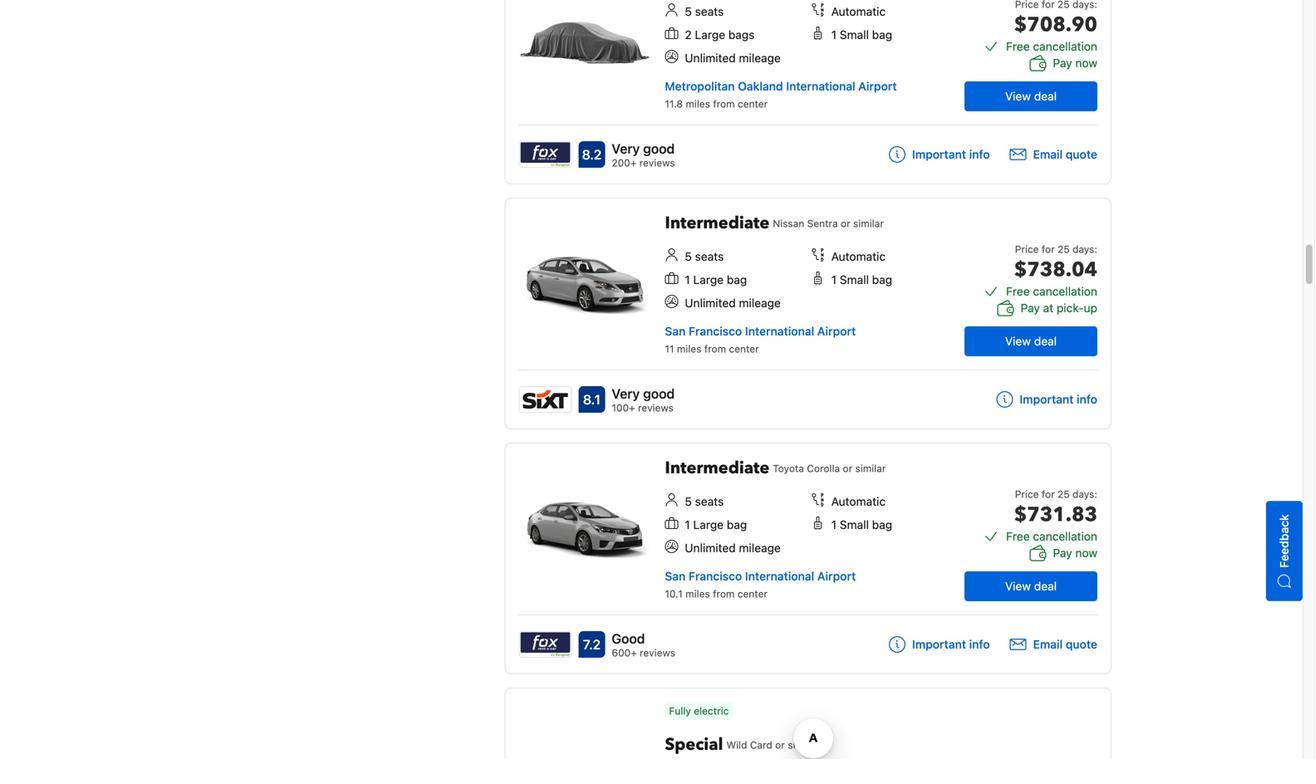 Task type: vqa. For each thing, say whether or not it's contained in the screenshot.
the funds
no



Task type: describe. For each thing, give the bounding box(es) containing it.
11
[[665, 343, 675, 355]]

similar inside special wild card or similar
[[788, 740, 819, 751]]

san francisco international airport 11 miles from center
[[665, 325, 856, 355]]

pay for $738.04
[[1021, 301, 1041, 315]]

international for $738.04
[[746, 325, 815, 338]]

0 vertical spatial important info
[[913, 148, 991, 161]]

san for $731.83
[[665, 570, 686, 584]]

8.1
[[583, 392, 601, 408]]

intermediate nissan sentra or similar
[[665, 212, 884, 235]]

view deal for $738.04
[[1006, 335, 1057, 348]]

fully electric
[[669, 706, 729, 717]]

supplied by sixt image
[[520, 387, 571, 412]]

good
[[612, 631, 645, 647]]

0 vertical spatial large
[[695, 28, 726, 42]]

10.1
[[665, 589, 683, 600]]

7.2
[[583, 637, 601, 653]]

pay for $708.90
[[1054, 56, 1073, 70]]

cancellation for $708.90
[[1034, 39, 1098, 53]]

2 vertical spatial important info button
[[889, 637, 991, 653]]

for for $731.83
[[1042, 489, 1055, 500]]

special wild card or similar
[[665, 734, 819, 757]]

0 vertical spatial important
[[913, 148, 967, 161]]

supplied by fox image for 8.2
[[520, 142, 571, 167]]

view for $738.04
[[1006, 335, 1032, 348]]

bags
[[729, 28, 755, 42]]

1 vertical spatial important info
[[1020, 393, 1098, 406]]

25 for $738.04
[[1058, 244, 1070, 255]]

very good 200+ reviews
[[612, 141, 675, 169]]

5 seats for $731.83
[[685, 495, 724, 509]]

airport for $731.83
[[818, 570, 856, 584]]

or for $731.83
[[843, 463, 853, 475]]

price for 25 days: $731.83
[[1015, 489, 1098, 529]]

unlimited mileage for $738.04
[[685, 296, 781, 310]]

8.2 element
[[579, 141, 605, 168]]

view for $731.83
[[1006, 580, 1032, 594]]

nissan
[[773, 218, 805, 229]]

100+
[[612, 402, 636, 414]]

similar for $731.83
[[856, 463, 887, 475]]

francisco for $731.83
[[689, 570, 742, 584]]

pay now for $708.90
[[1054, 56, 1098, 70]]

pay at pick-up
[[1021, 301, 1098, 315]]

200+
[[612, 157, 637, 169]]

miles for $738.04
[[677, 343, 702, 355]]

view deal for $708.90
[[1006, 89, 1057, 103]]

miles inside metropolitan oakland international airport 11.8 miles from center
[[686, 98, 711, 110]]

unlimited for $738.04
[[685, 296, 736, 310]]

info for the middle important info button
[[1077, 393, 1098, 406]]

2 quote from the top
[[1066, 638, 1098, 652]]

product card group containing $738.04
[[505, 198, 1112, 430]]

small for $738.04
[[840, 273, 869, 287]]

1 5 from the top
[[685, 5, 692, 18]]

$731.83
[[1015, 502, 1098, 529]]

email for email quote button corresponding to the topmost important info button
[[1034, 148, 1063, 161]]

$738.04
[[1015, 256, 1098, 284]]

1 1 small bag from the top
[[832, 28, 893, 42]]

0 vertical spatial important info button
[[889, 146, 991, 163]]

view deal for $731.83
[[1006, 580, 1057, 594]]

7.2 element
[[579, 632, 605, 658]]

at
[[1044, 301, 1054, 315]]

price for $738.04
[[1016, 244, 1040, 255]]

reviews inside good 600+ reviews
[[640, 648, 676, 659]]

cancellation for $731.83
[[1034, 530, 1098, 544]]

reviews for 8.2
[[640, 157, 675, 169]]

metropolitan oakland international airport 11.8 miles from center
[[665, 79, 898, 110]]

feedback button
[[1267, 501, 1303, 602]]

seats for $731.83
[[695, 495, 724, 509]]

free for $708.90
[[1007, 39, 1031, 53]]

deal for $731.83
[[1035, 580, 1057, 594]]

1 quote from the top
[[1066, 148, 1098, 161]]

or for $738.04
[[841, 218, 851, 229]]

now for $731.83
[[1076, 547, 1098, 560]]

small for $731.83
[[840, 518, 869, 532]]

center for $738.04
[[729, 343, 760, 355]]

free cancellation for $738.04
[[1007, 285, 1098, 298]]

seats for $738.04
[[695, 250, 724, 264]]

deal for $738.04
[[1035, 335, 1057, 348]]

similar for $738.04
[[854, 218, 884, 229]]

view deal button for $708.90
[[965, 81, 1098, 111]]

large for $738.04
[[694, 273, 724, 287]]

1 small bag for $731.83
[[832, 518, 893, 532]]

airport inside metropolitan oakland international airport 11.8 miles from center
[[859, 79, 898, 93]]

oakland
[[738, 79, 784, 93]]

good 600+ reviews
[[612, 631, 676, 659]]

international inside metropolitan oakland international airport 11.8 miles from center
[[787, 79, 856, 93]]

san francisco international airport 10.1 miles from center
[[665, 570, 856, 600]]

automatic for $738.04
[[832, 250, 886, 264]]

international for $731.83
[[746, 570, 815, 584]]

mileage for $731.83
[[739, 542, 781, 555]]



Task type: locate. For each thing, give the bounding box(es) containing it.
3 5 from the top
[[685, 495, 692, 509]]

miles inside san francisco international airport 10.1 miles from center
[[686, 589, 711, 600]]

2 good from the top
[[644, 386, 675, 402]]

1 25 from the top
[[1058, 244, 1070, 255]]

san
[[665, 325, 686, 338], [665, 570, 686, 584]]

intermediate left "toyota"
[[665, 457, 770, 480]]

pay down $708.90
[[1054, 56, 1073, 70]]

info for bottom important info button
[[970, 638, 991, 652]]

3 1 small bag from the top
[[832, 518, 893, 532]]

price inside price for 25 days: $738.04
[[1016, 244, 1040, 255]]

0 vertical spatial pay now
[[1054, 56, 1098, 70]]

1 vertical spatial large
[[694, 273, 724, 287]]

view deal down $731.83
[[1006, 580, 1057, 594]]

very for 8.2
[[612, 141, 640, 157]]

seats down intermediate nissan sentra or similar
[[695, 250, 724, 264]]

center inside metropolitan oakland international airport 11.8 miles from center
[[738, 98, 768, 110]]

1 intermediate from the top
[[665, 212, 770, 235]]

pay now for $731.83
[[1054, 547, 1098, 560]]

now for $708.90
[[1076, 56, 1098, 70]]

important info
[[913, 148, 991, 161], [1020, 393, 1098, 406], [913, 638, 991, 652]]

5 seats for $738.04
[[685, 250, 724, 264]]

1 1 large bag from the top
[[685, 273, 748, 287]]

important
[[913, 148, 967, 161], [1020, 393, 1074, 406], [913, 638, 967, 652]]

0 vertical spatial reviews
[[640, 157, 675, 169]]

or right sentra
[[841, 218, 851, 229]]

3 view deal button from the top
[[965, 572, 1098, 602]]

1 francisco from the top
[[689, 325, 742, 338]]

pick-
[[1057, 301, 1084, 315]]

1 free cancellation from the top
[[1007, 39, 1098, 53]]

automatic for $731.83
[[832, 495, 886, 509]]

good down 11.8
[[644, 141, 675, 157]]

1 cancellation from the top
[[1034, 39, 1098, 53]]

1 vertical spatial view deal button
[[965, 327, 1098, 357]]

1 pay now from the top
[[1054, 56, 1098, 70]]

1 vertical spatial price
[[1016, 489, 1040, 500]]

good down '11'
[[644, 386, 675, 402]]

1 for from the top
[[1042, 244, 1055, 255]]

free cancellation
[[1007, 39, 1098, 53], [1007, 285, 1098, 298], [1007, 530, 1098, 544]]

1 vertical spatial quote
[[1066, 638, 1098, 652]]

very inside very good 200+ reviews
[[612, 141, 640, 157]]

25 up the $738.04
[[1058, 244, 1070, 255]]

large
[[695, 28, 726, 42], [694, 273, 724, 287], [694, 518, 724, 532]]

customer rating 7.2 good element
[[612, 629, 676, 649]]

san francisco international airport button
[[665, 325, 856, 338], [665, 570, 856, 584]]

1 days: from the top
[[1073, 244, 1098, 255]]

2 supplied by fox image from the top
[[520, 633, 571, 658]]

airport inside san francisco international airport 10.1 miles from center
[[818, 570, 856, 584]]

2 vertical spatial mileage
[[739, 542, 781, 555]]

free down the $738.04
[[1007, 285, 1031, 298]]

price
[[1016, 244, 1040, 255], [1016, 489, 1040, 500]]

unlimited up the "san francisco international airport 11 miles from center"
[[685, 296, 736, 310]]

for inside price for 25 days: $731.83
[[1042, 489, 1055, 500]]

unlimited mileage down bags
[[685, 51, 781, 65]]

0 vertical spatial san francisco international airport button
[[665, 325, 856, 338]]

similar inside "intermediate toyota corolla or similar"
[[856, 463, 887, 475]]

from inside san francisco international airport 10.1 miles from center
[[713, 589, 735, 600]]

electric
[[694, 706, 729, 717]]

2 san from the top
[[665, 570, 686, 584]]

1 small bag for $738.04
[[832, 273, 893, 287]]

2 vertical spatial info
[[970, 638, 991, 652]]

info for the topmost important info button
[[970, 148, 991, 161]]

1 vertical spatial san francisco international airport button
[[665, 570, 856, 584]]

price inside price for 25 days: $731.83
[[1016, 489, 1040, 500]]

very up 100+ on the bottom of the page
[[612, 386, 640, 402]]

25 inside price for 25 days: $738.04
[[1058, 244, 1070, 255]]

2 vertical spatial unlimited mileage
[[685, 542, 781, 555]]

intermediate left nissan
[[665, 212, 770, 235]]

sentra
[[808, 218, 838, 229]]

deal down "at"
[[1035, 335, 1057, 348]]

2 5 seats from the top
[[685, 250, 724, 264]]

2 seats from the top
[[695, 250, 724, 264]]

2 vertical spatial center
[[738, 589, 768, 600]]

2 view deal button from the top
[[965, 327, 1098, 357]]

2 mileage from the top
[[739, 296, 781, 310]]

2 automatic from the top
[[832, 250, 886, 264]]

2 view from the top
[[1006, 335, 1032, 348]]

reviews right 200+
[[640, 157, 675, 169]]

2 vertical spatial small
[[840, 518, 869, 532]]

1 vertical spatial cancellation
[[1034, 285, 1098, 298]]

center
[[738, 98, 768, 110], [729, 343, 760, 355], [738, 589, 768, 600]]

for
[[1042, 244, 1055, 255], [1042, 489, 1055, 500]]

up
[[1084, 301, 1098, 315]]

0 vertical spatial for
[[1042, 244, 1055, 255]]

1 vertical spatial 5 seats
[[685, 250, 724, 264]]

1 unlimited mileage from the top
[[685, 51, 781, 65]]

unlimited mileage up the "san francisco international airport 11 miles from center"
[[685, 296, 781, 310]]

0 vertical spatial san
[[665, 325, 686, 338]]

1 large bag
[[685, 273, 748, 287], [685, 518, 748, 532]]

2 intermediate from the top
[[665, 457, 770, 480]]

unlimited mileage
[[685, 51, 781, 65], [685, 296, 781, 310], [685, 542, 781, 555]]

product card group containing $708.90
[[505, 0, 1112, 185]]

customer rating 8.1 very good element
[[612, 384, 675, 404]]

1 vertical spatial unlimited mileage
[[685, 296, 781, 310]]

san for $738.04
[[665, 325, 686, 338]]

days: up $731.83
[[1073, 489, 1098, 500]]

email quote button
[[1010, 146, 1098, 163], [1010, 637, 1098, 653]]

miles down metropolitan at the top right
[[686, 98, 711, 110]]

1 unlimited from the top
[[685, 51, 736, 65]]

free
[[1007, 39, 1031, 53], [1007, 285, 1031, 298], [1007, 530, 1031, 544]]

center down oakland
[[738, 98, 768, 110]]

2 vertical spatial international
[[746, 570, 815, 584]]

0 vertical spatial small
[[840, 28, 869, 42]]

1 vertical spatial pay now
[[1054, 547, 1098, 560]]

unlimited
[[685, 51, 736, 65], [685, 296, 736, 310], [685, 542, 736, 555]]

1 vertical spatial small
[[840, 273, 869, 287]]

deal down $708.90
[[1035, 89, 1057, 103]]

reviews right 100+ on the bottom of the page
[[638, 402, 674, 414]]

important info button
[[889, 146, 991, 163], [997, 392, 1098, 408], [889, 637, 991, 653]]

25 inside price for 25 days: $731.83
[[1058, 489, 1070, 500]]

view deal button down $708.90
[[965, 81, 1098, 111]]

unlimited down "2 large bags" in the right of the page
[[685, 51, 736, 65]]

very for 8.1
[[612, 386, 640, 402]]

customer rating 8.2 very good element
[[612, 139, 675, 159]]

2 vertical spatial deal
[[1035, 580, 1057, 594]]

cancellation
[[1034, 39, 1098, 53], [1034, 285, 1098, 298], [1034, 530, 1098, 544]]

1 vertical spatial similar
[[856, 463, 887, 475]]

mileage
[[739, 51, 781, 65], [739, 296, 781, 310], [739, 542, 781, 555]]

1 vertical spatial 25
[[1058, 489, 1070, 500]]

1 vertical spatial miles
[[677, 343, 702, 355]]

email for email quote button related to bottom important info button
[[1034, 638, 1063, 652]]

2 unlimited from the top
[[685, 296, 736, 310]]

good
[[644, 141, 675, 157], [644, 386, 675, 402]]

0 vertical spatial 5 seats
[[685, 5, 724, 18]]

similar
[[854, 218, 884, 229], [856, 463, 887, 475], [788, 740, 819, 751]]

san francisco international airport button for $731.83
[[665, 570, 856, 584]]

0 vertical spatial unlimited mileage
[[685, 51, 781, 65]]

0 vertical spatial miles
[[686, 98, 711, 110]]

pay now down $708.90
[[1054, 56, 1098, 70]]

days: for $738.04
[[1073, 244, 1098, 255]]

0 vertical spatial 25
[[1058, 244, 1070, 255]]

2 deal from the top
[[1035, 335, 1057, 348]]

2 vertical spatial cancellation
[[1034, 530, 1098, 544]]

intermediate
[[665, 212, 770, 235], [665, 457, 770, 480]]

now
[[1076, 56, 1098, 70], [1076, 547, 1098, 560]]

1 vertical spatial intermediate
[[665, 457, 770, 480]]

mileage up oakland
[[739, 51, 781, 65]]

airport inside the "san francisco international airport 11 miles from center"
[[818, 325, 856, 338]]

2 francisco from the top
[[689, 570, 742, 584]]

good for 8.1
[[644, 386, 675, 402]]

email quote
[[1034, 148, 1098, 161], [1034, 638, 1098, 652]]

toyota
[[773, 463, 805, 475]]

view deal button for $731.83
[[965, 572, 1098, 602]]

intermediate for $731.83
[[665, 457, 770, 480]]

center inside the "san francisco international airport 11 miles from center"
[[729, 343, 760, 355]]

1 large bag up san francisco international airport 10.1 miles from center
[[685, 518, 748, 532]]

similar right corolla
[[856, 463, 887, 475]]

price up $731.83
[[1016, 489, 1040, 500]]

1 large bag up the "san francisco international airport 11 miles from center"
[[685, 273, 748, 287]]

3 small from the top
[[840, 518, 869, 532]]

1
[[832, 28, 837, 42], [685, 273, 691, 287], [832, 273, 837, 287], [685, 518, 691, 532], [832, 518, 837, 532]]

2 vertical spatial 5 seats
[[685, 495, 724, 509]]

good inside very good 100+ reviews
[[644, 386, 675, 402]]

1 good from the top
[[644, 141, 675, 157]]

very good 100+ reviews
[[612, 386, 675, 414]]

now down $708.90
[[1076, 56, 1098, 70]]

3 unlimited from the top
[[685, 542, 736, 555]]

1 email from the top
[[1034, 148, 1063, 161]]

price for $731.83
[[1016, 489, 1040, 500]]

3 view from the top
[[1006, 580, 1032, 594]]

0 vertical spatial quote
[[1066, 148, 1098, 161]]

3 product card group from the top
[[505, 443, 1112, 675]]

miles for $731.83
[[686, 589, 711, 600]]

0 vertical spatial seats
[[695, 5, 724, 18]]

view deal button down "at"
[[965, 327, 1098, 357]]

days: inside price for 25 days: $738.04
[[1073, 244, 1098, 255]]

$708.90
[[1015, 11, 1098, 39]]

4 product card group from the top
[[505, 688, 1112, 760]]

1 large bag for $731.83
[[685, 518, 748, 532]]

1 vertical spatial airport
[[818, 325, 856, 338]]

days: for $731.83
[[1073, 489, 1098, 500]]

seats up "2 large bags" in the right of the page
[[695, 5, 724, 18]]

san inside the "san francisco international airport 11 miles from center"
[[665, 325, 686, 338]]

from for $731.83
[[713, 589, 735, 600]]

0 vertical spatial mileage
[[739, 51, 781, 65]]

free cancellation for $731.83
[[1007, 530, 1098, 544]]

similar right sentra
[[854, 218, 884, 229]]

san inside san francisco international airport 10.1 miles from center
[[665, 570, 686, 584]]

25 up $731.83
[[1058, 489, 1070, 500]]

5 seats down "intermediate toyota corolla or similar"
[[685, 495, 724, 509]]

miles right '11'
[[677, 343, 702, 355]]

0 vertical spatial center
[[738, 98, 768, 110]]

free for $731.83
[[1007, 530, 1031, 544]]

days:
[[1073, 244, 1098, 255], [1073, 489, 1098, 500]]

metropolitan oakland international airport button
[[665, 79, 898, 93]]

2 vertical spatial reviews
[[640, 648, 676, 659]]

0 vertical spatial view deal button
[[965, 81, 1098, 111]]

2 vertical spatial important
[[913, 638, 967, 652]]

very up 200+
[[612, 141, 640, 157]]

feedback
[[1278, 515, 1292, 568]]

1 vertical spatial 1 small bag
[[832, 273, 893, 287]]

2 email quote button from the top
[[1010, 637, 1098, 653]]

2 for from the top
[[1042, 489, 1055, 500]]

1 vertical spatial very
[[612, 386, 640, 402]]

view deal down "at"
[[1006, 335, 1057, 348]]

1 large bag for $738.04
[[685, 273, 748, 287]]

1 vertical spatial important info button
[[997, 392, 1098, 408]]

11.8
[[665, 98, 683, 110]]

2 small from the top
[[840, 273, 869, 287]]

2
[[685, 28, 692, 42]]

2 cancellation from the top
[[1034, 285, 1098, 298]]

8.2
[[582, 147, 602, 163]]

from for $738.04
[[705, 343, 727, 355]]

similar inside intermediate nissan sentra or similar
[[854, 218, 884, 229]]

days: up the $738.04
[[1073, 244, 1098, 255]]

francisco inside san francisco international airport 10.1 miles from center
[[689, 570, 742, 584]]

1 vertical spatial free
[[1007, 285, 1031, 298]]

1 vertical spatial francisco
[[689, 570, 742, 584]]

product card group containing special
[[505, 688, 1112, 760]]

1 vertical spatial deal
[[1035, 335, 1057, 348]]

2 very from the top
[[612, 386, 640, 402]]

now down $731.83
[[1076, 547, 1098, 560]]

bag
[[873, 28, 893, 42], [727, 273, 748, 287], [873, 273, 893, 287], [727, 518, 748, 532], [873, 518, 893, 532]]

1 email quote from the top
[[1034, 148, 1098, 161]]

1 vertical spatial view deal
[[1006, 335, 1057, 348]]

view deal button for $738.04
[[965, 327, 1098, 357]]

center right '11'
[[729, 343, 760, 355]]

1 now from the top
[[1076, 56, 1098, 70]]

2 25 from the top
[[1058, 489, 1070, 500]]

0 vertical spatial email
[[1034, 148, 1063, 161]]

1 vertical spatial unlimited
[[685, 296, 736, 310]]

reviews for 8.1
[[638, 402, 674, 414]]

airport
[[859, 79, 898, 93], [818, 325, 856, 338], [818, 570, 856, 584]]

corolla
[[807, 463, 841, 475]]

or inside intermediate nissan sentra or similar
[[841, 218, 851, 229]]

1 vertical spatial san
[[665, 570, 686, 584]]

good inside very good 200+ reviews
[[644, 141, 675, 157]]

2 san francisco international airport button from the top
[[665, 570, 856, 584]]

mileage up the "san francisco international airport 11 miles from center"
[[739, 296, 781, 310]]

1 email quote button from the top
[[1010, 146, 1098, 163]]

from down metropolitan at the top right
[[714, 98, 735, 110]]

1 view deal button from the top
[[965, 81, 1098, 111]]

1 vertical spatial supplied by fox image
[[520, 633, 571, 658]]

view deal button
[[965, 81, 1098, 111], [965, 327, 1098, 357], [965, 572, 1098, 602]]

2 vertical spatial important info
[[913, 638, 991, 652]]

0 vertical spatial intermediate
[[665, 212, 770, 235]]

international inside the "san francisco international airport 11 miles from center"
[[746, 325, 815, 338]]

for up $731.83
[[1042, 489, 1055, 500]]

from
[[714, 98, 735, 110], [705, 343, 727, 355], [713, 589, 735, 600]]

3 free from the top
[[1007, 530, 1031, 544]]

2 1 small bag from the top
[[832, 273, 893, 287]]

2 1 large bag from the top
[[685, 518, 748, 532]]

cancellation down $708.90
[[1034, 39, 1098, 53]]

0 vertical spatial 1 large bag
[[685, 273, 748, 287]]

2 free cancellation from the top
[[1007, 285, 1098, 298]]

view down pay at pick-up
[[1006, 335, 1032, 348]]

reviews
[[640, 157, 675, 169], [638, 402, 674, 414], [640, 648, 676, 659]]

free cancellation down $708.90
[[1007, 39, 1098, 53]]

quote
[[1066, 148, 1098, 161], [1066, 638, 1098, 652]]

wild
[[727, 740, 748, 751]]

2 free from the top
[[1007, 285, 1031, 298]]

2 unlimited mileage from the top
[[685, 296, 781, 310]]

unlimited mileage up san francisco international airport 10.1 miles from center
[[685, 542, 781, 555]]

deal for $708.90
[[1035, 89, 1057, 103]]

1 vertical spatial mileage
[[739, 296, 781, 310]]

cancellation down $731.83
[[1034, 530, 1098, 544]]

mileage up san francisco international airport 10.1 miles from center
[[739, 542, 781, 555]]

2 vertical spatial view
[[1006, 580, 1032, 594]]

francisco for $738.04
[[689, 325, 742, 338]]

1 vertical spatial free cancellation
[[1007, 285, 1098, 298]]

5 for $731.83
[[685, 495, 692, 509]]

0 vertical spatial international
[[787, 79, 856, 93]]

5
[[685, 5, 692, 18], [685, 250, 692, 264], [685, 495, 692, 509]]

1 view from the top
[[1006, 89, 1032, 103]]

pay left "at"
[[1021, 301, 1041, 315]]

0 vertical spatial 1 small bag
[[832, 28, 893, 42]]

1 vertical spatial center
[[729, 343, 760, 355]]

deal down $731.83
[[1035, 580, 1057, 594]]

large right 2
[[695, 28, 726, 42]]

small
[[840, 28, 869, 42], [840, 273, 869, 287], [840, 518, 869, 532]]

view deal button down $731.83
[[965, 572, 1098, 602]]

or right corolla
[[843, 463, 853, 475]]

or right card
[[776, 740, 785, 751]]

1 5 seats from the top
[[685, 5, 724, 18]]

international
[[787, 79, 856, 93], [746, 325, 815, 338], [746, 570, 815, 584]]

1 vertical spatial email quote button
[[1010, 637, 1098, 653]]

2 large bags
[[685, 28, 755, 42]]

free down $708.90
[[1007, 39, 1031, 53]]

email quote button for the topmost important info button
[[1010, 146, 1098, 163]]

from inside metropolitan oakland international airport 11.8 miles from center
[[714, 98, 735, 110]]

2 vertical spatial 1 small bag
[[832, 518, 893, 532]]

free cancellation down $731.83
[[1007, 530, 1098, 544]]

1 price from the top
[[1016, 244, 1040, 255]]

1 deal from the top
[[1035, 89, 1057, 103]]

view deal
[[1006, 89, 1057, 103], [1006, 335, 1057, 348], [1006, 580, 1057, 594]]

view down $708.90
[[1006, 89, 1032, 103]]

0 vertical spatial or
[[841, 218, 851, 229]]

2 5 from the top
[[685, 250, 692, 264]]

1 vertical spatial reviews
[[638, 402, 674, 414]]

or inside "intermediate toyota corolla or similar"
[[843, 463, 853, 475]]

similar right card
[[788, 740, 819, 751]]

1 automatic from the top
[[832, 5, 886, 18]]

free cancellation for $708.90
[[1007, 39, 1098, 53]]

2 vertical spatial unlimited
[[685, 542, 736, 555]]

1 vertical spatial or
[[843, 463, 853, 475]]

1 vertical spatial 5
[[685, 250, 692, 264]]

miles
[[686, 98, 711, 110], [677, 343, 702, 355], [686, 589, 711, 600]]

for for $738.04
[[1042, 244, 1055, 255]]

product card group
[[505, 0, 1112, 185], [505, 198, 1112, 430], [505, 443, 1112, 675], [505, 688, 1112, 760]]

cancellation up "pick-"
[[1034, 285, 1098, 298]]

3 unlimited mileage from the top
[[685, 542, 781, 555]]

unlimited mileage for $731.83
[[685, 542, 781, 555]]

1 vertical spatial 1 large bag
[[685, 518, 748, 532]]

reviews inside very good 100+ reviews
[[638, 402, 674, 414]]

3 5 seats from the top
[[685, 495, 724, 509]]

san francisco international airport button for $738.04
[[665, 325, 856, 338]]

0 vertical spatial price
[[1016, 244, 1040, 255]]

or inside special wild card or similar
[[776, 740, 785, 751]]

info
[[970, 148, 991, 161], [1077, 393, 1098, 406], [970, 638, 991, 652]]

supplied by fox image
[[520, 142, 571, 167], [520, 633, 571, 658]]

supplied by fox image left 8.2
[[520, 142, 571, 167]]

for inside price for 25 days: $738.04
[[1042, 244, 1055, 255]]

1 vertical spatial good
[[644, 386, 675, 402]]

center right 10.1
[[738, 589, 768, 600]]

0 vertical spatial airport
[[859, 79, 898, 93]]

reviews inside very good 200+ reviews
[[640, 157, 675, 169]]

seats
[[695, 5, 724, 18], [695, 250, 724, 264], [695, 495, 724, 509]]

unlimited up san francisco international airport 10.1 miles from center
[[685, 542, 736, 555]]

view
[[1006, 89, 1032, 103], [1006, 335, 1032, 348], [1006, 580, 1032, 594]]

large up the "san francisco international airport 11 miles from center"
[[694, 273, 724, 287]]

0 vertical spatial view deal
[[1006, 89, 1057, 103]]

1 very from the top
[[612, 141, 640, 157]]

very inside very good 100+ reviews
[[612, 386, 640, 402]]

1 seats from the top
[[695, 5, 724, 18]]

deal
[[1035, 89, 1057, 103], [1035, 335, 1057, 348], [1035, 580, 1057, 594]]

1 free from the top
[[1007, 39, 1031, 53]]

unlimited for $731.83
[[685, 542, 736, 555]]

1 small bag
[[832, 28, 893, 42], [832, 273, 893, 287], [832, 518, 893, 532]]

0 vertical spatial francisco
[[689, 325, 742, 338]]

1 san from the top
[[665, 325, 686, 338]]

large for $731.83
[[694, 518, 724, 532]]

1 vertical spatial international
[[746, 325, 815, 338]]

from right '11'
[[705, 343, 727, 355]]

pay now down $731.83
[[1054, 547, 1098, 560]]

0 vertical spatial now
[[1076, 56, 1098, 70]]

intermediate toyota corolla or similar
[[665, 457, 887, 480]]

5 seats up "2 large bags" in the right of the page
[[685, 5, 724, 18]]

product card group containing $731.83
[[505, 443, 1112, 675]]

cancellation for $738.04
[[1034, 285, 1098, 298]]

supplied by fox image for 7.2
[[520, 633, 571, 658]]

days: inside price for 25 days: $731.83
[[1073, 489, 1098, 500]]

2 price from the top
[[1016, 489, 1040, 500]]

0 vertical spatial very
[[612, 141, 640, 157]]

intermediate for $738.04
[[665, 212, 770, 235]]

1 mileage from the top
[[739, 51, 781, 65]]

good for 8.2
[[644, 141, 675, 157]]

0 vertical spatial similar
[[854, 218, 884, 229]]

25
[[1058, 244, 1070, 255], [1058, 489, 1070, 500]]

8.1 element
[[579, 387, 605, 413]]

pay
[[1054, 56, 1073, 70], [1021, 301, 1041, 315], [1054, 547, 1073, 560]]

0 vertical spatial info
[[970, 148, 991, 161]]

2 email quote from the top
[[1034, 638, 1098, 652]]

card
[[751, 740, 773, 751]]

email quote button for bottom important info button
[[1010, 637, 1098, 653]]

3 automatic from the top
[[832, 495, 886, 509]]

2 vertical spatial free
[[1007, 530, 1031, 544]]

special
[[665, 734, 724, 757]]

2 vertical spatial free cancellation
[[1007, 530, 1098, 544]]

from inside the "san francisco international airport 11 miles from center"
[[705, 343, 727, 355]]

mileage for $738.04
[[739, 296, 781, 310]]

1 vertical spatial view
[[1006, 335, 1032, 348]]

price for 25 days: $738.04
[[1015, 244, 1098, 284]]

3 cancellation from the top
[[1034, 530, 1098, 544]]

email
[[1034, 148, 1063, 161], [1034, 638, 1063, 652]]

2 pay now from the top
[[1054, 547, 1098, 560]]

view deal down $708.90
[[1006, 89, 1057, 103]]

pay now
[[1054, 56, 1098, 70], [1054, 547, 1098, 560]]

free cancellation up "at"
[[1007, 285, 1098, 298]]

or
[[841, 218, 851, 229], [843, 463, 853, 475], [776, 740, 785, 751]]

1 san francisco international airport button from the top
[[665, 325, 856, 338]]

1 view deal from the top
[[1006, 89, 1057, 103]]

1 vertical spatial important
[[1020, 393, 1074, 406]]

price up the $738.04
[[1016, 244, 1040, 255]]

2 vertical spatial seats
[[695, 495, 724, 509]]

0 vertical spatial view
[[1006, 89, 1032, 103]]

25 for $731.83
[[1058, 489, 1070, 500]]

2 email from the top
[[1034, 638, 1063, 652]]

2 product card group from the top
[[505, 198, 1112, 430]]

2 vertical spatial airport
[[818, 570, 856, 584]]

3 mileage from the top
[[739, 542, 781, 555]]

airport for $738.04
[[818, 325, 856, 338]]

large up san francisco international airport 10.1 miles from center
[[694, 518, 724, 532]]

san up 10.1
[[665, 570, 686, 584]]

2 vertical spatial or
[[776, 740, 785, 751]]

from right 10.1
[[713, 589, 735, 600]]

metropolitan
[[665, 79, 735, 93]]

automatic
[[832, 5, 886, 18], [832, 250, 886, 264], [832, 495, 886, 509]]

3 seats from the top
[[695, 495, 724, 509]]

2 vertical spatial pay
[[1054, 547, 1073, 560]]

3 deal from the top
[[1035, 580, 1057, 594]]

for up the $738.04
[[1042, 244, 1055, 255]]

2 vertical spatial 5
[[685, 495, 692, 509]]

supplied by fox image left 7.2 element
[[520, 633, 571, 658]]

pay down $731.83
[[1054, 547, 1073, 560]]

international inside san francisco international airport 10.1 miles from center
[[746, 570, 815, 584]]

reviews down good
[[640, 648, 676, 659]]

center inside san francisco international airport 10.1 miles from center
[[738, 589, 768, 600]]

free for $738.04
[[1007, 285, 1031, 298]]

view down $731.83
[[1006, 580, 1032, 594]]

3 view deal from the top
[[1006, 580, 1057, 594]]

3 free cancellation from the top
[[1007, 530, 1098, 544]]

1 product card group from the top
[[505, 0, 1112, 185]]

2 vertical spatial miles
[[686, 589, 711, 600]]

5 seats down intermediate nissan sentra or similar
[[685, 250, 724, 264]]

seats down "intermediate toyota corolla or similar"
[[695, 495, 724, 509]]

very
[[612, 141, 640, 157], [612, 386, 640, 402]]

free down $731.83
[[1007, 530, 1031, 544]]

view for $708.90
[[1006, 89, 1032, 103]]

5 seats
[[685, 5, 724, 18], [685, 250, 724, 264], [685, 495, 724, 509]]

miles inside the "san francisco international airport 11 miles from center"
[[677, 343, 702, 355]]

1 supplied by fox image from the top
[[520, 142, 571, 167]]

san up '11'
[[665, 325, 686, 338]]

fully
[[669, 706, 691, 717]]

600+
[[612, 648, 637, 659]]

5 for $738.04
[[685, 250, 692, 264]]

francisco inside the "san francisco international airport 11 miles from center"
[[689, 325, 742, 338]]

2 vertical spatial similar
[[788, 740, 819, 751]]

2 now from the top
[[1076, 547, 1098, 560]]

0 vertical spatial free
[[1007, 39, 1031, 53]]

miles right 10.1
[[686, 589, 711, 600]]

2 days: from the top
[[1073, 489, 1098, 500]]

center for $731.83
[[738, 589, 768, 600]]

2 view deal from the top
[[1006, 335, 1057, 348]]

2 vertical spatial automatic
[[832, 495, 886, 509]]

0 vertical spatial email quote
[[1034, 148, 1098, 161]]

pay for $731.83
[[1054, 547, 1073, 560]]

0 vertical spatial good
[[644, 141, 675, 157]]

1 small from the top
[[840, 28, 869, 42]]

francisco
[[689, 325, 742, 338], [689, 570, 742, 584]]



